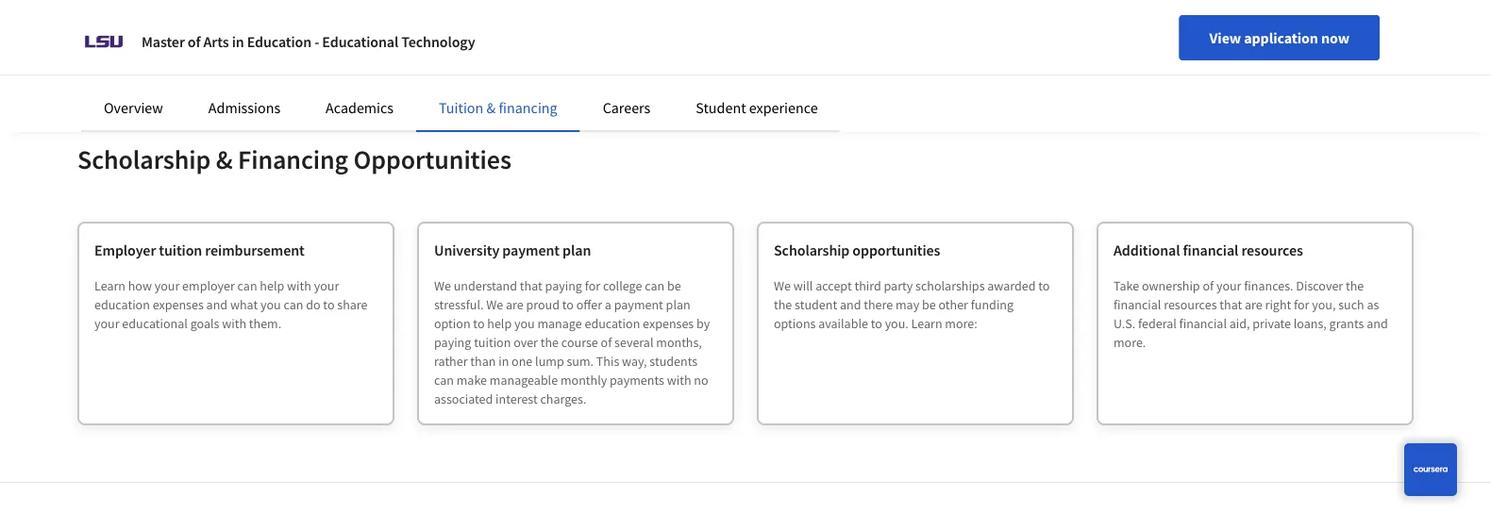 Task type: vqa. For each thing, say whether or not it's contained in the screenshot.
THEY
no



Task type: locate. For each thing, give the bounding box(es) containing it.
2 vertical spatial with
[[667, 372, 692, 389]]

can
[[238, 278, 257, 295], [645, 278, 665, 295], [284, 296, 303, 313], [434, 372, 454, 389]]

0 horizontal spatial tuition
[[159, 241, 202, 260]]

the inside we will accept third party scholarships awarded to the student and there may be other funding options available to you. learn more:
[[774, 296, 792, 313]]

0 vertical spatial paying
[[545, 278, 582, 295]]

tuition up than
[[474, 334, 511, 351]]

1 horizontal spatial that
[[1220, 296, 1243, 313]]

0 horizontal spatial are
[[506, 296, 524, 313]]

we up stressful.
[[434, 278, 451, 295]]

financial down "take"
[[1114, 296, 1162, 313]]

0 horizontal spatial that
[[520, 278, 543, 295]]

1 vertical spatial scholarship
[[774, 241, 850, 260]]

to right awarded
[[1039, 278, 1050, 295]]

1 vertical spatial help
[[487, 315, 512, 332]]

1 horizontal spatial scholarship
[[774, 241, 850, 260]]

can left "do"
[[284, 296, 303, 313]]

0 horizontal spatial be
[[667, 278, 681, 295]]

can up the what
[[238, 278, 257, 295]]

1 horizontal spatial with
[[287, 278, 312, 295]]

stressful.
[[434, 296, 484, 313]]

are inside the take ownership of your finances. discover the financial resources that are right for you, such as u.s. federal financial aid,  private loans, grants and more.
[[1245, 296, 1263, 313]]

as
[[1368, 296, 1380, 313]]

0 vertical spatial that
[[520, 278, 543, 295]]

0 vertical spatial &
[[487, 98, 496, 117]]

0 horizontal spatial &
[[216, 143, 233, 176]]

1 horizontal spatial for
[[1295, 296, 1310, 313]]

will
[[794, 278, 813, 295]]

your right the how
[[155, 278, 180, 295]]

we inside we will accept third party scholarships awarded to the student and there may be other funding options available to you. learn more:
[[774, 278, 791, 295]]

academics
[[326, 98, 394, 117]]

0 horizontal spatial resources
[[1164, 296, 1218, 313]]

financial up ownership
[[1184, 241, 1239, 260]]

1 are from the left
[[506, 296, 524, 313]]

that up the aid,
[[1220, 296, 1243, 313]]

2 horizontal spatial the
[[1346, 278, 1365, 295]]

help up them. on the bottom left of the page
[[260, 278, 284, 295]]

learn left the how
[[94, 278, 126, 295]]

2 vertical spatial of
[[601, 334, 612, 351]]

and down as
[[1367, 315, 1389, 332]]

your up the aid,
[[1217, 278, 1242, 295]]

over
[[514, 334, 538, 351]]

0 vertical spatial scholarship
[[77, 143, 211, 176]]

payment inside we understand that paying for college can be stressful. we are proud to offer a payment plan option to help you manage education expenses by paying tuition over the course of several months, rather than in one lump sum. this way, students can make manageable monthly payments with no associated interest charges.
[[614, 296, 664, 313]]

and inside the take ownership of your finances. discover the financial resources that are right for you, such as u.s. federal financial aid,  private loans, grants and more.
[[1367, 315, 1389, 332]]

scholarship & financing opportunities
[[77, 143, 512, 176]]

payment
[[503, 241, 560, 260], [614, 296, 664, 313]]

of down additional financial resources in the top right of the page
[[1203, 278, 1214, 295]]

1 horizontal spatial of
[[601, 334, 612, 351]]

you inside we understand that paying for college can be stressful. we are proud to offer a payment plan option to help you manage education expenses by paying tuition over the course of several months, rather than in one lump sum. this way, students can make manageable monthly payments with no associated interest charges.
[[515, 315, 535, 332]]

that inside the take ownership of your finances. discover the financial resources that are right for you, such as u.s. federal financial aid,  private loans, grants and more.
[[1220, 296, 1243, 313]]

financial
[[1184, 241, 1239, 260], [1114, 296, 1162, 313], [1180, 315, 1227, 332]]

we understand that paying for college can be stressful. we are proud to offer a payment plan option to help you manage education expenses by paying tuition over the course of several months, rather than in one lump sum. this way, students can make manageable monthly payments with no associated interest charges.
[[434, 278, 710, 408]]

with down the what
[[222, 315, 246, 332]]

charges.
[[541, 391, 587, 408]]

of up this at the left bottom
[[601, 334, 612, 351]]

for inside we understand that paying for college can be stressful. we are proud to offer a payment plan option to help you manage education expenses by paying tuition over the course of several months, rather than in one lump sum. this way, students can make manageable monthly payments with no associated interest charges.
[[585, 278, 601, 295]]

tuition up "employer"
[[159, 241, 202, 260]]

1 vertical spatial &
[[216, 143, 233, 176]]

are
[[506, 296, 524, 313], [1245, 296, 1263, 313]]

student
[[696, 98, 746, 117]]

and inside learn how your employer can help with your education expenses and what you can do to share your educational goals with them.
[[206, 296, 228, 313]]

the up 'options'
[[774, 296, 792, 313]]

are up the aid,
[[1245, 296, 1263, 313]]

1 horizontal spatial &
[[487, 98, 496, 117]]

0 vertical spatial plan
[[563, 241, 591, 260]]

may
[[896, 296, 920, 313]]

learn inside we will accept third party scholarships awarded to the student and there may be other funding options available to you. learn more:
[[912, 315, 943, 332]]

1 vertical spatial learn
[[912, 315, 943, 332]]

more.
[[1114, 334, 1147, 351]]

you,
[[1313, 296, 1336, 313]]

you.
[[885, 315, 909, 332]]

financial left the aid,
[[1180, 315, 1227, 332]]

2 horizontal spatial with
[[667, 372, 692, 389]]

education down a
[[585, 315, 640, 332]]

0 vertical spatial education
[[94, 296, 150, 313]]

in right arts
[[232, 32, 244, 51]]

0 vertical spatial be
[[667, 278, 681, 295]]

learn inside learn how your employer can help with your education expenses and what you can do to share your educational goals with them.
[[94, 278, 126, 295]]

with down students
[[667, 372, 692, 389]]

education
[[247, 32, 312, 51]]

you up "over"
[[515, 315, 535, 332]]

0 horizontal spatial for
[[585, 278, 601, 295]]

0 vertical spatial learn
[[94, 278, 126, 295]]

additional
[[1114, 241, 1181, 260]]

1 vertical spatial the
[[774, 296, 792, 313]]

1 horizontal spatial education
[[585, 315, 640, 332]]

experience
[[749, 98, 818, 117]]

1 vertical spatial with
[[222, 315, 246, 332]]

private
[[1253, 315, 1292, 332]]

other
[[939, 296, 969, 313]]

0 vertical spatial payment
[[503, 241, 560, 260]]

0 horizontal spatial paying
[[434, 334, 471, 351]]

scholarship up the will
[[774, 241, 850, 260]]

application
[[1245, 28, 1319, 47]]

payment down college
[[614, 296, 664, 313]]

you up them. on the bottom left of the page
[[261, 296, 281, 313]]

learn down may
[[912, 315, 943, 332]]

1 vertical spatial tuition
[[474, 334, 511, 351]]

to right "do"
[[323, 296, 335, 313]]

0 horizontal spatial help
[[260, 278, 284, 295]]

1 horizontal spatial expenses
[[643, 315, 694, 332]]

paying
[[545, 278, 582, 295], [434, 334, 471, 351]]

0 horizontal spatial of
[[188, 32, 201, 51]]

paying down option
[[434, 334, 471, 351]]

1 vertical spatial expenses
[[643, 315, 694, 332]]

2 horizontal spatial and
[[1367, 315, 1389, 332]]

we
[[434, 278, 451, 295], [774, 278, 791, 295], [487, 296, 503, 313]]

we down "understand"
[[487, 296, 503, 313]]

scholarship down the "overview" "link"
[[77, 143, 211, 176]]

1 vertical spatial resources
[[1164, 296, 1218, 313]]

1 horizontal spatial the
[[774, 296, 792, 313]]

of left arts
[[188, 32, 201, 51]]

0 horizontal spatial we
[[434, 278, 451, 295]]

more:
[[945, 315, 978, 332]]

technology
[[402, 32, 475, 51]]

option
[[434, 315, 471, 332]]

& down admissions link
[[216, 143, 233, 176]]

awarded
[[988, 278, 1036, 295]]

be right college
[[667, 278, 681, 295]]

funding
[[971, 296, 1014, 313]]

lump
[[535, 353, 564, 370]]

plan up offer
[[563, 241, 591, 260]]

that up proud on the left
[[520, 278, 543, 295]]

help inside learn how your employer can help with your education expenses and what you can do to share your educational goals with them.
[[260, 278, 284, 295]]

1 horizontal spatial in
[[499, 353, 509, 370]]

0 vertical spatial resources
[[1242, 241, 1304, 260]]

ownership
[[1142, 278, 1201, 295]]

available
[[819, 315, 869, 332]]

1 horizontal spatial resources
[[1242, 241, 1304, 260]]

with up "do"
[[287, 278, 312, 295]]

expenses up educational
[[153, 296, 204, 313]]

in inside we understand that paying for college can be stressful. we are proud to offer a payment plan option to help you manage education expenses by paying tuition over the course of several months, rather than in one lump sum. this way, students can make manageable monthly payments with no associated interest charges.
[[499, 353, 509, 370]]

in
[[232, 32, 244, 51], [499, 353, 509, 370]]

0 vertical spatial you
[[261, 296, 281, 313]]

the up such
[[1346, 278, 1365, 295]]

0 horizontal spatial expenses
[[153, 296, 204, 313]]

with inside we understand that paying for college can be stressful. we are proud to offer a payment plan option to help you manage education expenses by paying tuition over the course of several months, rather than in one lump sum. this way, students can make manageable monthly payments with no associated interest charges.
[[667, 372, 692, 389]]

your
[[155, 278, 180, 295], [314, 278, 339, 295], [1217, 278, 1242, 295], [94, 315, 119, 332]]

0 horizontal spatial and
[[206, 296, 228, 313]]

be right may
[[922, 296, 936, 313]]

0 horizontal spatial the
[[541, 334, 559, 351]]

1 horizontal spatial are
[[1245, 296, 1263, 313]]

way,
[[622, 353, 647, 370]]

are inside we understand that paying for college can be stressful. we are proud to offer a payment plan option to help you manage education expenses by paying tuition over the course of several months, rather than in one lump sum. this way, students can make manageable monthly payments with no associated interest charges.
[[506, 296, 524, 313]]

1 vertical spatial education
[[585, 315, 640, 332]]

sum.
[[567, 353, 594, 370]]

careers link
[[603, 98, 651, 117]]

plan up months,
[[666, 296, 691, 313]]

0 vertical spatial with
[[287, 278, 312, 295]]

1 vertical spatial in
[[499, 353, 509, 370]]

1 vertical spatial for
[[1295, 296, 1310, 313]]

0 horizontal spatial education
[[94, 296, 150, 313]]

education
[[94, 296, 150, 313], [585, 315, 640, 332]]

0 vertical spatial for
[[585, 278, 601, 295]]

help
[[260, 278, 284, 295], [487, 315, 512, 332]]

2 horizontal spatial of
[[1203, 278, 1214, 295]]

expenses
[[153, 296, 204, 313], [643, 315, 694, 332]]

and for opportunities
[[840, 296, 862, 313]]

1 horizontal spatial be
[[922, 296, 936, 313]]

resources down ownership
[[1164, 296, 1218, 313]]

with
[[287, 278, 312, 295], [222, 315, 246, 332], [667, 372, 692, 389]]

to down there
[[871, 315, 883, 332]]

2 are from the left
[[1245, 296, 1263, 313]]

1 horizontal spatial help
[[487, 315, 512, 332]]

and
[[206, 296, 228, 313], [840, 296, 862, 313], [1367, 315, 1389, 332]]

1 horizontal spatial learn
[[912, 315, 943, 332]]

manage
[[538, 315, 582, 332]]

scholarships
[[916, 278, 985, 295]]

admissions
[[209, 98, 281, 117]]

and up available at the bottom right of the page
[[840, 296, 862, 313]]

0 vertical spatial of
[[188, 32, 201, 51]]

of
[[188, 32, 201, 51], [1203, 278, 1214, 295], [601, 334, 612, 351]]

1 horizontal spatial you
[[515, 315, 535, 332]]

&
[[487, 98, 496, 117], [216, 143, 233, 176]]

1 vertical spatial you
[[515, 315, 535, 332]]

tuition inside we understand that paying for college can be stressful. we are proud to offer a payment plan option to help you manage education expenses by paying tuition over the course of several months, rather than in one lump sum. this way, students can make manageable monthly payments with no associated interest charges.
[[474, 334, 511, 351]]

1 horizontal spatial paying
[[545, 278, 582, 295]]

are for financial
[[1245, 296, 1263, 313]]

payment up proud on the left
[[503, 241, 560, 260]]

employer
[[182, 278, 235, 295]]

and down "employer"
[[206, 296, 228, 313]]

grants
[[1330, 315, 1365, 332]]

do
[[306, 296, 321, 313]]

& right tuition
[[487, 98, 496, 117]]

2 horizontal spatial we
[[774, 278, 791, 295]]

1 horizontal spatial plan
[[666, 296, 691, 313]]

0 horizontal spatial scholarship
[[77, 143, 211, 176]]

1 horizontal spatial and
[[840, 296, 862, 313]]

0 horizontal spatial you
[[261, 296, 281, 313]]

0 vertical spatial the
[[1346, 278, 1365, 295]]

to right option
[[473, 315, 485, 332]]

tuition & financing
[[439, 98, 558, 117]]

1 horizontal spatial we
[[487, 296, 503, 313]]

we left the will
[[774, 278, 791, 295]]

0 vertical spatial expenses
[[153, 296, 204, 313]]

resources
[[1242, 241, 1304, 260], [1164, 296, 1218, 313]]

for up loans,
[[1295, 296, 1310, 313]]

0 horizontal spatial learn
[[94, 278, 126, 295]]

your left educational
[[94, 315, 119, 332]]

loans,
[[1294, 315, 1327, 332]]

the up lump
[[541, 334, 559, 351]]

1 vertical spatial paying
[[434, 334, 471, 351]]

1 vertical spatial plan
[[666, 296, 691, 313]]

1 vertical spatial payment
[[614, 296, 664, 313]]

and inside we will accept third party scholarships awarded to the student and there may be other funding options available to you. learn more:
[[840, 296, 862, 313]]

opportunities
[[354, 143, 512, 176]]

college
[[603, 278, 642, 295]]

help down "understand"
[[487, 315, 512, 332]]

1 vertical spatial be
[[922, 296, 936, 313]]

education down the how
[[94, 296, 150, 313]]

1 horizontal spatial tuition
[[474, 334, 511, 351]]

paying up proud on the left
[[545, 278, 582, 295]]

expenses up months,
[[643, 315, 694, 332]]

1 horizontal spatial payment
[[614, 296, 664, 313]]

1 vertical spatial that
[[1220, 296, 1243, 313]]

manageable
[[490, 372, 558, 389]]

you
[[261, 296, 281, 313], [515, 315, 535, 332]]

0 vertical spatial in
[[232, 32, 244, 51]]

0 vertical spatial help
[[260, 278, 284, 295]]

resources up finances.
[[1242, 241, 1304, 260]]

for up offer
[[585, 278, 601, 295]]

1 vertical spatial of
[[1203, 278, 1214, 295]]

are left proud on the left
[[506, 296, 524, 313]]

2 vertical spatial the
[[541, 334, 559, 351]]

in left one
[[499, 353, 509, 370]]

be inside we understand that paying for college can be stressful. we are proud to offer a payment plan option to help you manage education expenses by paying tuition over the course of several months, rather than in one lump sum. this way, students can make manageable monthly payments with no associated interest charges.
[[667, 278, 681, 295]]

0 horizontal spatial payment
[[503, 241, 560, 260]]



Task type: describe. For each thing, give the bounding box(es) containing it.
now
[[1322, 28, 1350, 47]]

0 vertical spatial financial
[[1184, 241, 1239, 260]]

this
[[597, 353, 620, 370]]

such
[[1339, 296, 1365, 313]]

overview
[[104, 98, 163, 117]]

that inside we understand that paying for college can be stressful. we are proud to offer a payment plan option to help you manage education expenses by paying tuition over the course of several months, rather than in one lump sum. this way, students can make manageable monthly payments with no associated interest charges.
[[520, 278, 543, 295]]

be inside we will accept third party scholarships awarded to the student and there may be other funding options available to you. learn more:
[[922, 296, 936, 313]]

monthly
[[561, 372, 607, 389]]

additional financial resources
[[1114, 241, 1304, 260]]

1 vertical spatial financial
[[1114, 296, 1162, 313]]

0 horizontal spatial plan
[[563, 241, 591, 260]]

employer
[[94, 241, 156, 260]]

0 vertical spatial tuition
[[159, 241, 202, 260]]

student experience
[[696, 98, 818, 117]]

options
[[774, 315, 816, 332]]

& for scholarship
[[216, 143, 233, 176]]

party
[[884, 278, 913, 295]]

educational
[[322, 32, 399, 51]]

financing
[[499, 98, 558, 117]]

for inside the take ownership of your finances. discover the financial resources that are right for you, such as u.s. federal financial aid,  private loans, grants and more.
[[1295, 296, 1310, 313]]

we for scholarship opportunities
[[774, 278, 791, 295]]

view application now button
[[1180, 15, 1380, 60]]

arts
[[204, 32, 229, 51]]

the inside the take ownership of your finances. discover the financial resources that are right for you, such as u.s. federal financial aid,  private loans, grants and more.
[[1346, 278, 1365, 295]]

of inside we understand that paying for college can be stressful. we are proud to offer a payment plan option to help you manage education expenses by paying tuition over the course of several months, rather than in one lump sum. this way, students can make manageable monthly payments with no associated interest charges.
[[601, 334, 612, 351]]

education inside learn how your employer can help with your education expenses and what you can do to share your educational goals with them.
[[94, 296, 150, 313]]

expenses inside we understand that paying for college can be stressful. we are proud to offer a payment plan option to help you manage education expenses by paying tuition over the course of several months, rather than in one lump sum. this way, students can make manageable monthly payments with no associated interest charges.
[[643, 315, 694, 332]]

aid,
[[1230, 315, 1251, 332]]

months,
[[656, 334, 702, 351]]

accept
[[816, 278, 852, 295]]

scholarship for scholarship & financing opportunities
[[77, 143, 211, 176]]

rather
[[434, 353, 468, 370]]

scholarship for scholarship opportunities
[[774, 241, 850, 260]]

master of arts in education - educational technology
[[142, 32, 475, 51]]

associated
[[434, 391, 493, 408]]

how
[[128, 278, 152, 295]]

& for tuition
[[487, 98, 496, 117]]

goals
[[190, 315, 219, 332]]

academics link
[[326, 98, 394, 117]]

overview link
[[104, 98, 163, 117]]

than
[[471, 353, 496, 370]]

opportunities
[[853, 241, 941, 260]]

and for tuition
[[206, 296, 228, 313]]

one
[[512, 353, 533, 370]]

federal
[[1139, 315, 1177, 332]]

can down rather
[[434, 372, 454, 389]]

view
[[1210, 28, 1242, 47]]

we will accept third party scholarships awarded to the student and there may be other funding options available to you. learn more:
[[774, 278, 1050, 332]]

expenses inside learn how your employer can help with your education expenses and what you can do to share your educational goals with them.
[[153, 296, 204, 313]]

education inside we understand that paying for college can be stressful. we are proud to offer a payment plan option to help you manage education expenses by paying tuition over the course of several months, rather than in one lump sum. this way, students can make manageable monthly payments with no associated interest charges.
[[585, 315, 640, 332]]

take
[[1114, 278, 1140, 295]]

master
[[142, 32, 185, 51]]

there
[[864, 296, 893, 313]]

to up manage
[[563, 296, 574, 313]]

plan inside we understand that paying for college can be stressful. we are proud to offer a payment plan option to help you manage education expenses by paying tuition over the course of several months, rather than in one lump sum. this way, students can make manageable monthly payments with no associated interest charges.
[[666, 296, 691, 313]]

payments
[[610, 372, 665, 389]]

we for university payment plan
[[434, 278, 451, 295]]

tuition
[[439, 98, 484, 117]]

admissions link
[[209, 98, 281, 117]]

-
[[315, 32, 319, 51]]

interest
[[496, 391, 538, 408]]

you inside learn how your employer can help with your education expenses and what you can do to share your educational goals with them.
[[261, 296, 281, 313]]

employer tuition reimbursement
[[94, 241, 305, 260]]

offer
[[577, 296, 602, 313]]

your up "do"
[[314, 278, 339, 295]]

a
[[605, 296, 612, 313]]

can right college
[[645, 278, 665, 295]]

them.
[[249, 315, 282, 332]]

proud
[[526, 296, 560, 313]]

student
[[795, 296, 838, 313]]

scholarship opportunities
[[774, 241, 941, 260]]

educational
[[122, 315, 188, 332]]

resources inside the take ownership of your finances. discover the financial resources that are right for you, such as u.s. federal financial aid,  private loans, grants and more.
[[1164, 296, 1218, 313]]

0 horizontal spatial with
[[222, 315, 246, 332]]

help inside we understand that paying for college can be stressful. we are proud to offer a payment plan option to help you manage education expenses by paying tuition over the course of several months, rather than in one lump sum. this way, students can make manageable monthly payments with no associated interest charges.
[[487, 315, 512, 332]]

reimbursement
[[205, 241, 305, 260]]

third
[[855, 278, 882, 295]]

make
[[457, 372, 487, 389]]

0 horizontal spatial in
[[232, 32, 244, 51]]

view application now
[[1210, 28, 1350, 47]]

share
[[337, 296, 368, 313]]

course
[[562, 334, 598, 351]]

financing
[[238, 143, 348, 176]]

take ownership of your finances. discover the financial resources that are right for you, such as u.s. federal financial aid,  private loans, grants and more.
[[1114, 278, 1389, 351]]

right
[[1266, 296, 1292, 313]]

understand
[[454, 278, 517, 295]]

your inside the take ownership of your finances. discover the financial resources that are right for you, such as u.s. federal financial aid,  private loans, grants and more.
[[1217, 278, 1242, 295]]

finances.
[[1245, 278, 1294, 295]]

of inside the take ownership of your finances. discover the financial resources that are right for you, such as u.s. federal financial aid,  private loans, grants and more.
[[1203, 278, 1214, 295]]

are for payment
[[506, 296, 524, 313]]

student experience link
[[696, 98, 818, 117]]

students
[[650, 353, 698, 370]]

what
[[230, 296, 258, 313]]

2 vertical spatial financial
[[1180, 315, 1227, 332]]

by
[[697, 315, 710, 332]]

u.s.
[[1114, 315, 1136, 332]]

the inside we understand that paying for college can be stressful. we are proud to offer a payment plan option to help you manage education expenses by paying tuition over the course of several months, rather than in one lump sum. this way, students can make manageable monthly payments with no associated interest charges.
[[541, 334, 559, 351]]

university
[[434, 241, 500, 260]]

university payment plan
[[434, 241, 591, 260]]

to inside learn how your employer can help with your education expenses and what you can do to share your educational goals with them.
[[323, 296, 335, 313]]

no
[[694, 372, 709, 389]]

careers
[[603, 98, 651, 117]]

learn how your employer can help with your education expenses and what you can do to share your educational goals with them.
[[94, 278, 368, 332]]

tuition & financing link
[[439, 98, 558, 117]]

louisiana state university logo image
[[81, 19, 127, 64]]



